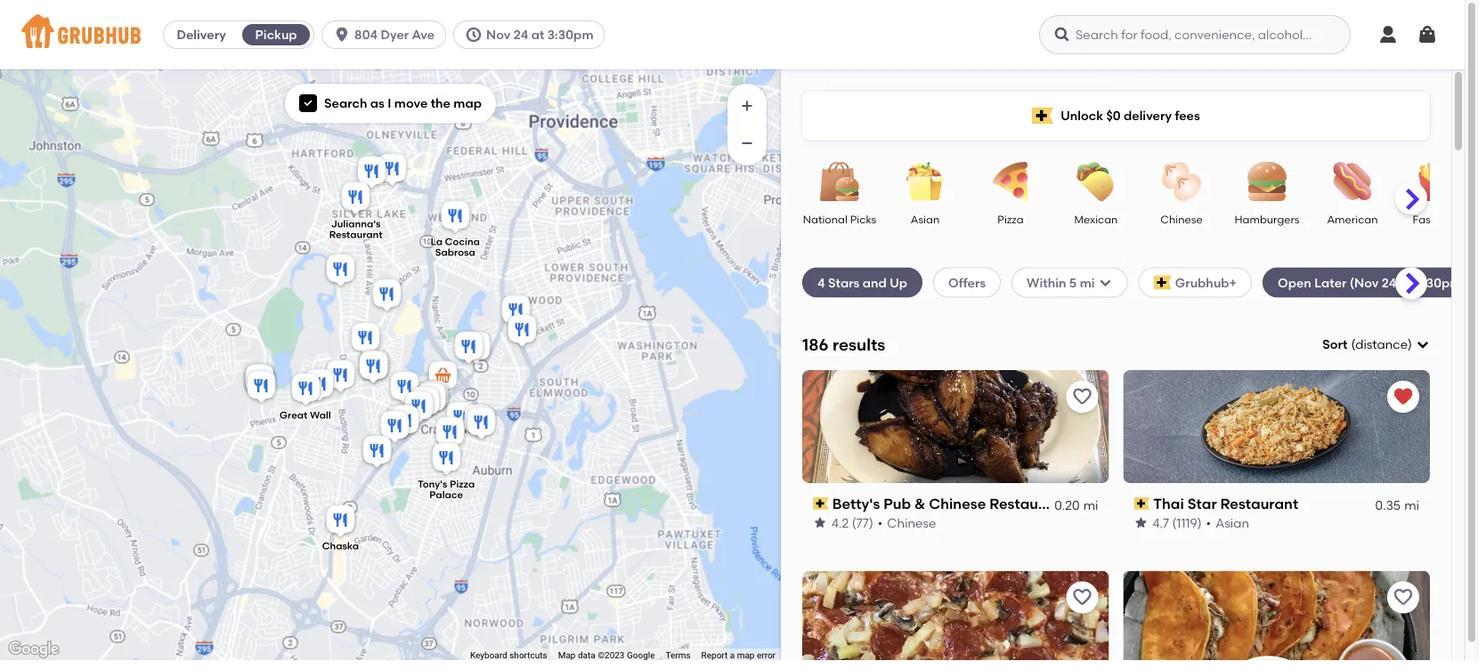 Task type: describe. For each thing, give the bounding box(es) containing it.
new york style pizza logo image
[[802, 571, 1109, 662]]

lunch box restaurant image
[[461, 402, 496, 441]]

1 horizontal spatial asian
[[1216, 515, 1249, 531]]

map data ©2023 google
[[558, 651, 655, 661]]

3:30pm
[[547, 27, 594, 42]]

pizza image
[[980, 162, 1042, 201]]

open
[[1278, 275, 1312, 290]]

Search for food, convenience, alcohol... search field
[[1039, 15, 1351, 54]]

• chinese
[[878, 515, 936, 531]]

honey dew donuts image
[[242, 361, 277, 400]]

5-herb pizza image
[[323, 252, 358, 291]]

subscription pass image
[[1134, 498, 1150, 510]]

hamburgers image
[[1236, 162, 1298, 201]]

the thirsty beaver image
[[242, 362, 277, 401]]

grubhub+
[[1175, 275, 1237, 290]]

4.7
[[1153, 515, 1169, 531]]

svg image for nov 24 at 3:30pm
[[465, 26, 483, 44]]

thai
[[1153, 495, 1184, 513]]

keyboard shortcuts
[[470, 651, 547, 661]]

)
[[1408, 337, 1412, 352]]

hamburgers
[[1235, 213, 1300, 226]]

0 horizontal spatial svg image
[[1098, 276, 1113, 290]]

186
[[802, 335, 829, 354]]

©2023
[[598, 651, 625, 661]]

• asian
[[1206, 515, 1249, 531]]

pickup button
[[239, 20, 314, 49]]

tony's pizza palace
[[418, 479, 475, 501]]

two angel's tacos image
[[356, 349, 391, 388]]

(1119)
[[1172, 515, 1202, 531]]

mexican image
[[1065, 162, 1127, 201]]

and
[[863, 275, 887, 290]]

stars
[[828, 275, 860, 290]]

2 vertical spatial svg image
[[1416, 338, 1430, 352]]

1 horizontal spatial pizza
[[998, 213, 1024, 226]]

4.2 (77)
[[832, 515, 873, 531]]

thai star restaurant
[[1153, 495, 1298, 513]]

chaska
[[322, 541, 359, 553]]

main navigation navigation
[[0, 0, 1465, 69]]

the
[[431, 96, 451, 111]]

piezoni's image
[[414, 381, 449, 420]]

terms
[[666, 651, 691, 661]]

mi right 5
[[1080, 275, 1095, 290]]

betty's pub & chinese restaurant logo image
[[802, 370, 1109, 483]]

0 horizontal spatial asian
[[911, 213, 940, 226]]

nazs halal food image
[[415, 379, 450, 418]]

cocina
[[445, 236, 480, 248]]

national picks image
[[809, 162, 871, 201]]

24 inside button
[[514, 27, 528, 42]]

great wall
[[280, 410, 331, 422]]

star
[[1188, 495, 1217, 513]]

0.35
[[1375, 497, 1401, 513]]

results
[[833, 335, 885, 354]]

search as i move the map
[[324, 96, 482, 111]]

map
[[558, 651, 576, 661]]

thai star restaurant logo image
[[1123, 370, 1430, 483]]

la
[[431, 236, 443, 248]]

ginza asian bistro image
[[463, 405, 499, 444]]

delivery
[[177, 27, 226, 42]]

a
[[730, 651, 735, 661]]

betty's
[[832, 495, 880, 513]]

baja's fresh grill image
[[416, 378, 452, 417]]

tony's pizza palace image
[[429, 440, 464, 480]]

chinese image
[[1150, 162, 1213, 201]]

svg image inside 'main navigation' navigation
[[1378, 24, 1399, 45]]

two angel's tacos logo image
[[1123, 571, 1430, 662]]

svg image for search as i move the map
[[303, 98, 313, 109]]

unlock
[[1061, 108, 1103, 123]]

1 vertical spatial at
[[1399, 275, 1413, 290]]

1 horizontal spatial restaurant
[[989, 495, 1068, 513]]

data
[[578, 651, 595, 661]]

later
[[1314, 275, 1347, 290]]

4.2
[[832, 515, 849, 531]]

la mexicana mini mart & tortilleria image
[[354, 154, 390, 193]]

offers
[[948, 275, 986, 290]]

distance
[[1355, 337, 1408, 352]]

&
[[915, 495, 926, 513]]

chaska image
[[323, 503, 358, 542]]

plus icon image
[[738, 97, 756, 115]]

(nov
[[1350, 275, 1379, 290]]

save this restaurant image
[[1393, 587, 1414, 609]]

save this restaurant button for "new york style pizza logo" in the right of the page
[[1066, 582, 1098, 614]]

804 dyer ave
[[355, 27, 435, 42]]

udder delights ice cream & frozen desserts image
[[301, 366, 337, 406]]

mexican
[[1074, 213, 1118, 226]]

keyboard
[[470, 651, 507, 661]]

star icon image for betty's pub & chinese restaurant
[[813, 516, 827, 530]]

(
[[1351, 337, 1355, 352]]

0.20 mi
[[1054, 497, 1098, 513]]

new york style pizza image
[[357, 348, 392, 387]]

betty's pub & chinese restaurant
[[832, 495, 1068, 513]]

great
[[280, 410, 308, 422]]

move
[[394, 96, 428, 111]]

within
[[1027, 275, 1066, 290]]

sort
[[1323, 337, 1348, 352]]

tony's
[[418, 479, 447, 491]]

2 vertical spatial chinese
[[887, 515, 936, 531]]

i
[[388, 96, 391, 111]]

picks
[[850, 213, 876, 226]]

186 results
[[802, 335, 885, 354]]

pizza inside tony's pizza palace
[[450, 479, 475, 491]]

california taco shop image
[[401, 389, 437, 428]]



Task type: locate. For each thing, give the bounding box(es) containing it.
restaurant
[[329, 229, 383, 241], [989, 495, 1068, 513], [1220, 495, 1298, 513]]

grubhub plus flag logo image for grubhub+
[[1154, 276, 1172, 290]]

7 eleven image
[[425, 358, 461, 398]]

0 horizontal spatial pizza
[[450, 479, 475, 491]]

as
[[370, 96, 385, 111]]

mi right 0.35
[[1404, 497, 1419, 513]]

kfc image
[[387, 403, 423, 442]]

1 vertical spatial 24
[[1382, 275, 1397, 290]]

0 vertical spatial grubhub plus flag logo image
[[1032, 107, 1054, 124]]

taqueria caliente image
[[451, 329, 487, 368]]

sonia's deli image
[[443, 399, 479, 439]]

grubhub plus flag logo image left the grubhub+
[[1154, 276, 1172, 290]]

1 • from the left
[[878, 515, 883, 531]]

1 vertical spatial pizza
[[450, 479, 475, 491]]

report a map error
[[701, 651, 776, 661]]

0 vertical spatial pizza
[[998, 213, 1024, 226]]

0.20
[[1054, 497, 1080, 513]]

betty's pub & chinese restaurant image
[[348, 320, 383, 359]]

sort ( distance )
[[1323, 337, 1412, 352]]

0 horizontal spatial 24
[[514, 27, 528, 42]]

food
[[1437, 213, 1463, 226]]

unlock $0 delivery fees
[[1061, 108, 1200, 123]]

star icon image down subscription pass image
[[813, 516, 827, 530]]

american
[[1327, 213, 1378, 226]]

map region
[[0, 33, 810, 662]]

24
[[514, 27, 528, 42], [1382, 275, 1397, 290]]

0 vertical spatial save this restaurant image
[[1072, 386, 1093, 408]]

minus icon image
[[738, 134, 756, 152]]

2 horizontal spatial restaurant
[[1220, 495, 1298, 513]]

save this restaurant image for "new york style pizza logo" in the right of the page 'save this restaurant' button
[[1072, 587, 1093, 609]]

fast food
[[1413, 213, 1463, 226]]

map right the
[[454, 96, 482, 111]]

ming river image
[[498, 293, 534, 332]]

palace
[[429, 489, 463, 501]]

pizza
[[998, 213, 1024, 226], [450, 479, 475, 491]]

0 horizontal spatial map
[[454, 96, 482, 111]]

save this restaurant image for 'save this restaurant' button for betty's pub & chinese restaurant logo
[[1072, 386, 1093, 408]]

star icon image down subscription pass icon
[[1134, 516, 1148, 530]]

24 right "nov"
[[514, 27, 528, 42]]

subscription pass image
[[813, 498, 829, 510]]

2 horizontal spatial svg image
[[1416, 338, 1430, 352]]

chinese right &
[[929, 495, 986, 513]]

julianna's restaurant la cocina sabrosa
[[329, 218, 480, 259]]

ave
[[412, 27, 435, 42]]

report a map error link
[[701, 651, 776, 661]]

0 vertical spatial asian
[[911, 213, 940, 226]]

save this restaurant button
[[1066, 381, 1098, 413], [1066, 582, 1098, 614], [1387, 582, 1419, 614]]

restaurant inside julianna's restaurant la cocina sabrosa
[[329, 229, 383, 241]]

sakos pizza image
[[384, 402, 420, 441]]

la cocina sabrosa image
[[438, 198, 473, 237]]

asian down thai star restaurant
[[1216, 515, 1249, 531]]

nov 24 at 3:30pm button
[[453, 20, 612, 49]]

1 horizontal spatial grubhub plus flag logo image
[[1154, 276, 1172, 290]]

nov 24 at 3:30pm
[[486, 27, 594, 42]]

4 stars and up
[[817, 275, 907, 290]]

nov
[[486, 27, 511, 42]]

grubhub plus flag logo image left the unlock
[[1032, 107, 1054, 124]]

0 horizontal spatial restaurant
[[329, 229, 383, 241]]

1 horizontal spatial 24
[[1382, 275, 1397, 290]]

report
[[701, 651, 728, 661]]

1 vertical spatial asian
[[1216, 515, 1249, 531]]

1 horizontal spatial map
[[737, 651, 755, 661]]

thai star restaurant image
[[323, 358, 358, 397]]

mi right 0.20
[[1083, 497, 1098, 513]]

google image
[[4, 638, 63, 662]]

el rincon dominicano image
[[504, 312, 540, 351]]

grubhub plus flag logo image for unlock $0 delivery fees
[[1032, 107, 1054, 124]]

delivery
[[1124, 108, 1172, 123]]

delivery button
[[164, 20, 239, 49]]

0.35 mi
[[1375, 497, 1419, 513]]

american image
[[1321, 162, 1384, 201]]

julianna's restaurant image
[[338, 179, 374, 219]]

open later (nov 24 at 3:30pm)
[[1278, 275, 1466, 290]]

1 vertical spatial chinese
[[929, 495, 986, 513]]

pizza right tony's
[[450, 479, 475, 491]]

• down 'star'
[[1206, 515, 1211, 531]]

wall
[[310, 410, 331, 422]]

1 vertical spatial save this restaurant image
[[1072, 587, 1093, 609]]

national picks
[[803, 213, 876, 226]]

• for star
[[1206, 515, 1211, 531]]

0 vertical spatial at
[[531, 27, 544, 42]]

shortcuts
[[510, 651, 547, 661]]

2 star icon image from the left
[[1134, 516, 1148, 530]]

terms link
[[666, 651, 691, 661]]

julianna's
[[331, 218, 381, 230]]

at inside button
[[531, 27, 544, 42]]

walt's roast beef - cranston image
[[407, 384, 443, 423]]

saved restaurant button
[[1387, 381, 1419, 413]]

asian image
[[894, 162, 956, 201]]

star icon image
[[813, 516, 827, 530], [1134, 516, 1148, 530]]

up
[[890, 275, 907, 290]]

saved restaurant image
[[1393, 386, 1414, 408]]

chinese down &
[[887, 515, 936, 531]]

at left 3:30pm at the top of the page
[[531, 27, 544, 42]]

804 dyer ave button
[[322, 20, 453, 49]]

svg image
[[1378, 24, 1399, 45], [1098, 276, 1113, 290], [1416, 338, 1430, 352]]

keyboard shortcuts button
[[470, 650, 547, 662]]

• for pub
[[878, 515, 883, 531]]

within 5 mi
[[1027, 275, 1095, 290]]

at left the 3:30pm)
[[1399, 275, 1413, 290]]

save this restaurant image
[[1072, 386, 1093, 408], [1072, 587, 1093, 609]]

map right a
[[737, 651, 755, 661]]

chinafun image
[[387, 369, 423, 408]]

4
[[817, 275, 825, 290]]

1 vertical spatial grubhub plus flag logo image
[[1154, 276, 1172, 290]]

fast
[[1413, 213, 1435, 226]]

great wall image
[[288, 371, 324, 410]]

chinese down chinese image
[[1161, 213, 1203, 226]]

pickup
[[255, 27, 297, 42]]

asian down asian image
[[911, 213, 940, 226]]

•
[[878, 515, 883, 531], [1206, 515, 1211, 531]]

1 horizontal spatial at
[[1399, 275, 1413, 290]]

sabrosa
[[435, 247, 475, 259]]

svg image for 804 dyer ave
[[333, 26, 351, 44]]

taco bell image
[[369, 276, 405, 316]]

olneyville new york system image
[[359, 433, 395, 472]]

error
[[757, 651, 776, 661]]

alanis bistro image
[[432, 415, 468, 454]]

1 star icon image from the left
[[813, 516, 827, 530]]

map
[[454, 96, 482, 111], [737, 651, 755, 661]]

mi for thai star restaurant
[[1404, 497, 1419, 513]]

1 save this restaurant image from the top
[[1072, 386, 1093, 408]]

24 right (nov
[[1382, 275, 1397, 290]]

none field containing sort
[[1323, 336, 1430, 354]]

0 vertical spatial chinese
[[1161, 213, 1203, 226]]

svg image inside nov 24 at 3:30pm button
[[465, 26, 483, 44]]

at
[[531, 27, 544, 42], [1399, 275, 1413, 290]]

star icon image for thai star restaurant
[[1134, 516, 1148, 530]]

national
[[803, 213, 848, 226]]

save this restaurant button for betty's pub & chinese restaurant logo
[[1066, 381, 1098, 413]]

asian
[[911, 213, 940, 226], [1216, 515, 1249, 531]]

fees
[[1175, 108, 1200, 123]]

804
[[355, 27, 378, 42]]

3:30pm)
[[1416, 275, 1466, 290]]

1 horizontal spatial svg image
[[1378, 24, 1399, 45]]

0 horizontal spatial at
[[531, 27, 544, 42]]

0 horizontal spatial star icon image
[[813, 516, 827, 530]]

0 vertical spatial 24
[[514, 27, 528, 42]]

4 seasons restaurant image
[[458, 329, 494, 368]]

pub
[[884, 495, 911, 513]]

5
[[1069, 275, 1077, 290]]

2 save this restaurant image from the top
[[1072, 587, 1093, 609]]

• right (77)
[[878, 515, 883, 531]]

el chapin restaurant image
[[374, 151, 410, 190]]

pizza down pizza image
[[998, 213, 1024, 226]]

mi for betty's pub & chinese restaurant
[[1083, 497, 1098, 513]]

0 vertical spatial map
[[454, 96, 482, 111]]

jersey mikes (14007) image
[[244, 368, 279, 407]]

grubhub plus flag logo image
[[1032, 107, 1054, 124], [1154, 276, 1172, 290]]

1 vertical spatial svg image
[[1098, 276, 1113, 290]]

0 horizontal spatial grubhub plus flag logo image
[[1032, 107, 1054, 124]]

2 • from the left
[[1206, 515, 1211, 531]]

0 horizontal spatial •
[[878, 515, 883, 531]]

1 horizontal spatial •
[[1206, 515, 1211, 531]]

0 vertical spatial svg image
[[1378, 24, 1399, 45]]

1 horizontal spatial star icon image
[[1134, 516, 1148, 530]]

1 vertical spatial map
[[737, 651, 755, 661]]

d'angelo image
[[377, 408, 413, 447]]

save this restaurant button for two angel's tacos logo
[[1387, 582, 1419, 614]]

dyer
[[381, 27, 409, 42]]

$0
[[1106, 108, 1121, 123]]

svg image
[[1417, 24, 1438, 45], [333, 26, 351, 44], [465, 26, 483, 44], [1053, 26, 1071, 44], [303, 98, 313, 109]]

mi
[[1080, 275, 1095, 290], [1083, 497, 1098, 513], [1404, 497, 1419, 513]]

search
[[324, 96, 367, 111]]

4.7 (1119)
[[1153, 515, 1202, 531]]

google
[[627, 651, 655, 661]]

svg image inside 804 dyer ave button
[[333, 26, 351, 44]]

None field
[[1323, 336, 1430, 354]]



Task type: vqa. For each thing, say whether or not it's contained in the screenshot.
the Breakfast, button
no



